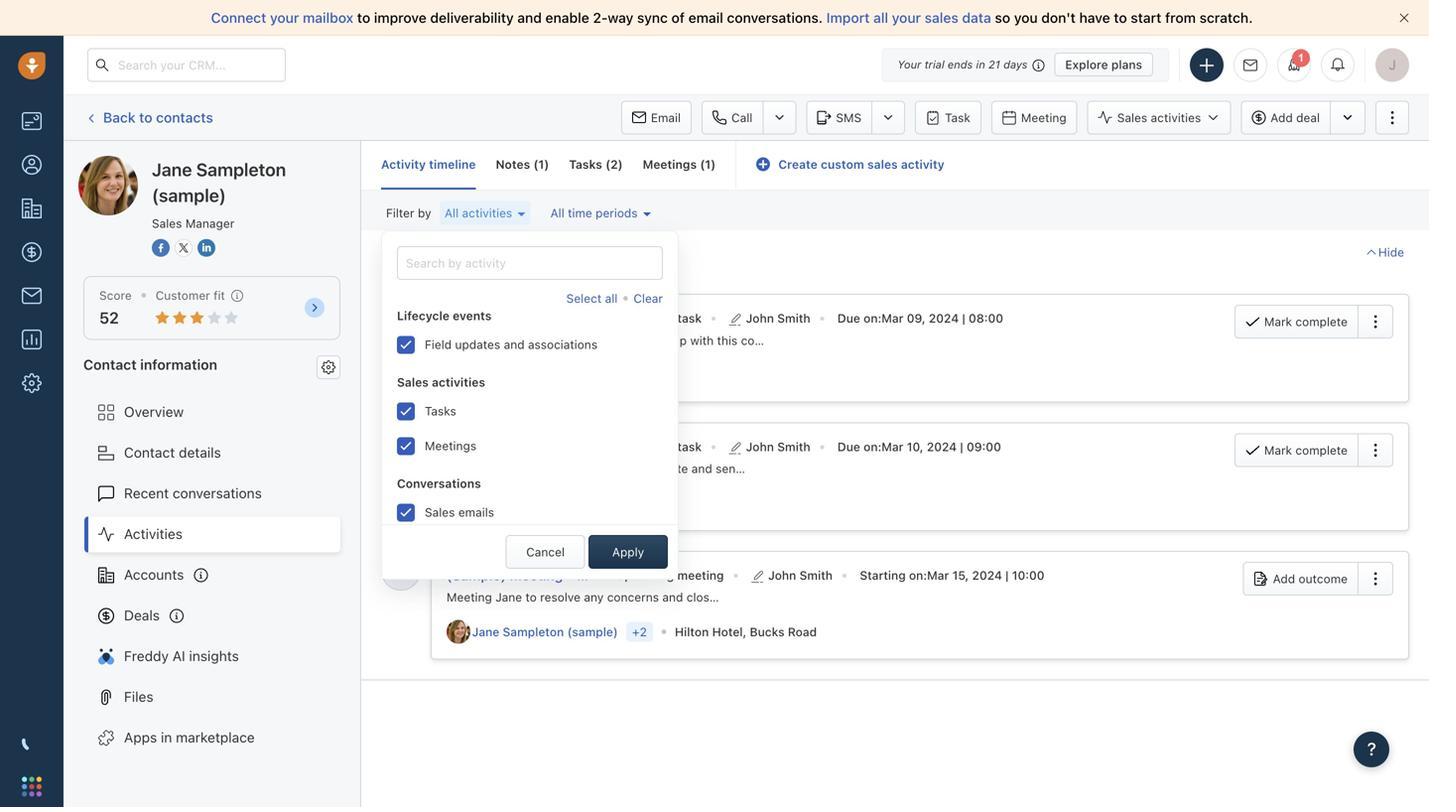 Task type: describe. For each thing, give the bounding box(es) containing it.
insights
[[189, 648, 239, 664]]

document inside (sample) send the proposal document 'link'
[[633, 310, 699, 326]]

meeting button
[[992, 101, 1078, 135]]

(sample) up sales manager
[[152, 185, 226, 206]]

enable
[[546, 9, 590, 26]]

3 jane sampleton (sample) link from the top
[[472, 623, 623, 640]]

: for (sample) send the pricing quote
[[878, 440, 882, 454]]

any
[[584, 590, 604, 604]]

2-
[[593, 9, 608, 26]]

1 vertical spatial sales
[[868, 157, 898, 171]]

sync
[[638, 9, 668, 26]]

upcoming task for document
[[616, 311, 702, 325]]

smith for quote
[[778, 440, 811, 454]]

apply button
[[589, 535, 668, 569]]

to right the back
[[139, 109, 152, 125]]

so
[[995, 9, 1011, 26]]

1 for notes ( 1 )
[[539, 157, 545, 171]]

meetings image
[[392, 562, 410, 579]]

2 vertical spatial john
[[769, 568, 797, 582]]

time
[[568, 206, 593, 220]]

trial
[[925, 58, 945, 71]]

improve
[[374, 9, 427, 26]]

2 horizontal spatial 1
[[1299, 52, 1305, 64]]

(sample) for (sample) send the proposal document
[[447, 310, 506, 326]]

by
[[418, 206, 432, 220]]

overdue
[[381, 244, 436, 260]]

clear link
[[634, 290, 663, 307]]

contact
[[741, 333, 784, 347]]

all inside select all link
[[605, 292, 618, 305]]

select
[[567, 292, 602, 305]]

way
[[608, 9, 634, 26]]

outcome
[[1299, 572, 1349, 586]]

( for notes
[[534, 157, 539, 171]]

of
[[672, 9, 685, 26]]

activities up overdue and upcoming activities
[[462, 206, 513, 220]]

the left deal.
[[720, 590, 738, 604]]

2 vertical spatial :
[[924, 568, 928, 582]]

1 vertical spatial send
[[447, 333, 476, 347]]

1 link
[[1278, 48, 1312, 82]]

create custom sales activity
[[779, 157, 945, 171]]

meetings for meetings
[[425, 439, 477, 453]]

0 vertical spatial quote
[[621, 438, 659, 455]]

activities
[[124, 526, 183, 542]]

mark for (sample) send the pricing quote
[[1265, 443, 1293, 457]]

task for quote
[[678, 440, 702, 454]]

: for (sample) send the proposal document
[[878, 311, 882, 325]]

send for (sample) send the pricing quote
[[510, 438, 544, 455]]

to right mailbox
[[357, 9, 371, 26]]

activity timeline
[[381, 157, 476, 171]]

2024 for (sample) send the proposal document
[[929, 311, 959, 325]]

customer fit
[[156, 288, 225, 302]]

10,
[[907, 440, 924, 454]]

contact for contact information
[[83, 356, 137, 373]]

lifecycle events
[[397, 309, 492, 323]]

activities down explore plans link
[[1151, 111, 1202, 125]]

jane sampleton (sample) for jane sampleton (sample) link corresponding to pricing
[[472, 496, 618, 510]]

all for all time periods
[[551, 206, 565, 220]]

field updates and associations
[[425, 338, 598, 351]]

sales left manager at the left of the page
[[152, 216, 182, 230]]

import
[[827, 9, 870, 26]]

recent
[[124, 485, 169, 502]]

contacts
[[156, 109, 213, 125]]

sms button
[[807, 101, 872, 135]]

jane sampleton (sample) up manager at the left of the page
[[152, 159, 286, 206]]

back to contacts link
[[83, 102, 214, 133]]

coordinate
[[447, 462, 509, 476]]

and down upcoming meeting
[[663, 590, 684, 604]]

deals
[[124, 607, 160, 624]]

meeting for meeting
[[1022, 111, 1067, 125]]

1 horizontal spatial sales
[[925, 9, 959, 26]]

plans
[[1112, 58, 1143, 71]]

after
[[787, 333, 814, 347]]

all activities
[[445, 206, 513, 220]]

data
[[963, 9, 992, 26]]

have
[[1080, 9, 1111, 26]]

to left resolve
[[526, 590, 537, 604]]

(sample) send the proposal document
[[447, 310, 699, 326]]

follow
[[637, 333, 670, 347]]

updates
[[455, 338, 501, 351]]

sales emails
[[425, 506, 495, 520]]

accounts
[[124, 567, 184, 583]]

concerns
[[607, 590, 659, 604]]

for
[[574, 462, 589, 476]]

deal
[[1297, 111, 1321, 125]]

jane sampleton (sample) link for proposal
[[472, 366, 623, 383]]

marketplace
[[176, 729, 255, 746]]

create custom sales activity link
[[757, 157, 945, 171]]

bucks
[[750, 625, 785, 639]]

mng settings image
[[322, 360, 336, 374]]

customer
[[156, 288, 210, 302]]

call link
[[702, 101, 763, 135]]

0 vertical spatial all
[[874, 9, 889, 26]]

cancel
[[527, 545, 565, 559]]

call
[[732, 111, 753, 125]]

the right for
[[593, 462, 611, 476]]

mar for (sample) send the proposal document
[[882, 311, 904, 325]]

files
[[124, 689, 154, 705]]

1 horizontal spatial in
[[977, 58, 986, 71]]

sampleton down steve
[[503, 496, 564, 510]]

scratch.
[[1200, 9, 1254, 26]]

upcoming task for quote
[[616, 440, 702, 454]]

notes
[[496, 157, 531, 171]]

ends
[[948, 58, 974, 71]]

send
[[716, 462, 743, 476]]

overdue and upcoming activities
[[381, 244, 592, 260]]

clear
[[634, 292, 663, 305]]

09,
[[907, 311, 926, 325]]

add deal
[[1271, 111, 1321, 125]]

jane.
[[772, 462, 802, 476]]

due on : mar 09, 2024 | 08:00
[[838, 311, 1004, 325]]

john for quote
[[746, 440, 774, 454]]

mark complete for (sample) send the pricing quote
[[1265, 443, 1349, 457]]

) for tasks ( 2 )
[[618, 157, 623, 171]]

activity
[[381, 157, 426, 171]]

meeting for meeting jane to resolve any concerns and close the deal.
[[447, 590, 492, 604]]

sampleton down contacts
[[153, 155, 221, 172]]

Search your CRM... text field
[[87, 48, 286, 82]]

contact for contact details
[[124, 444, 175, 461]]

1 vertical spatial sales activities
[[397, 375, 486, 389]]

activities down updates
[[432, 375, 486, 389]]

and left enable at left
[[518, 9, 542, 26]]

2
[[611, 157, 618, 171]]

on for (sample) send the proposal document
[[864, 311, 878, 325]]

add deal button
[[1242, 101, 1331, 135]]

52
[[99, 308, 119, 327]]

due for quote
[[838, 440, 861, 454]]

upcoming meeting
[[616, 568, 724, 582]]

(sample) send the pricing quote
[[447, 438, 659, 455]]

upcoming for document
[[616, 311, 675, 325]]

sales down conversations
[[425, 506, 455, 520]]

1 vertical spatial in
[[161, 729, 172, 746]]

mar for (sample) send the pricing quote
[[882, 440, 904, 454]]

overview
[[124, 404, 184, 420]]

john smith for (sample) send the pricing quote
[[746, 440, 811, 454]]

sampleton down resolve
[[503, 625, 564, 639]]

mark complete button for (sample) send the pricing quote
[[1235, 434, 1358, 467]]

to left start
[[1115, 9, 1128, 26]]

tasks for tasks
[[425, 404, 457, 418]]

activity
[[902, 157, 945, 171]]

contact information
[[83, 356, 218, 373]]

starting on : mar 15, 2024 | 10:00
[[860, 568, 1045, 582]]

and left send
[[692, 462, 713, 476]]

cancel button
[[506, 535, 586, 569]]

1 vertical spatial pricing
[[614, 462, 653, 476]]



Task type: vqa. For each thing, say whether or not it's contained in the screenshot.
Hide
yes



Task type: locate. For each thing, give the bounding box(es) containing it.
sales left data
[[925, 9, 959, 26]]

document up follow
[[633, 310, 699, 326]]

send email image
[[1244, 59, 1258, 72]]

2024
[[929, 311, 959, 325], [927, 440, 957, 454], [973, 568, 1003, 582]]

2 mark complete button from the top
[[1235, 434, 1358, 467]]

quote left send
[[656, 462, 689, 476]]

1 vertical spatial document
[[553, 333, 609, 347]]

(sample) for (sample) send the pricing quote
[[447, 438, 506, 455]]

add
[[1271, 111, 1294, 125], [1274, 572, 1296, 586]]

in left 21
[[977, 58, 986, 71]]

add inside 'add outcome' button
[[1274, 572, 1296, 586]]

due for document
[[838, 311, 861, 325]]

lg image
[[392, 433, 410, 451]]

(sample) down for
[[568, 496, 618, 510]]

0 vertical spatial sales activities
[[1118, 111, 1202, 125]]

1 vertical spatial john
[[746, 440, 774, 454]]

( for tasks
[[606, 157, 611, 171]]

1 vertical spatial all
[[605, 292, 618, 305]]

all for all activities
[[445, 206, 459, 220]]

0 horizontal spatial meetings
[[425, 439, 477, 453]]

the up associations
[[547, 310, 569, 326]]

1 vertical spatial mar
[[882, 440, 904, 454]]

1 horizontal spatial all
[[551, 206, 565, 220]]

meeting down emails
[[447, 590, 492, 604]]

jane sampleton (sample) link
[[472, 366, 623, 383], [472, 495, 623, 512], [472, 623, 623, 640]]

mailbox
[[303, 9, 354, 26]]

08:00
[[969, 311, 1004, 325]]

1 horizontal spatial proposal
[[572, 310, 629, 326]]

1 vertical spatial smith
[[778, 440, 811, 454]]

quote up coordinate with steve for the pricing quote and send it to jane.
[[621, 438, 659, 455]]

0 vertical spatial meeting
[[1022, 111, 1067, 125]]

periods
[[596, 206, 638, 220]]

sales manager
[[152, 216, 235, 230]]

and right updates
[[504, 338, 525, 351]]

custom
[[821, 157, 865, 171]]

1 vertical spatial tasks
[[425, 404, 457, 418]]

) for meetings ( 1 )
[[711, 157, 716, 171]]

smith up after
[[778, 311, 811, 325]]

with right "up"
[[691, 333, 714, 347]]

the up steve
[[547, 438, 569, 455]]

score 52
[[99, 288, 132, 327]]

1 upcoming from the top
[[616, 311, 675, 325]]

upcoming up coordinate with steve for the pricing quote and send it to jane.
[[616, 440, 675, 454]]

2 mark complete from the top
[[1265, 443, 1349, 457]]

)
[[545, 157, 549, 171], [618, 157, 623, 171], [711, 157, 716, 171]]

0 vertical spatial add
[[1271, 111, 1294, 125]]

tasks for tasks ( 2 )
[[569, 157, 603, 171]]

quote
[[621, 438, 659, 455], [656, 462, 689, 476]]

2 mark from the top
[[1265, 443, 1293, 457]]

meeting down days
[[1022, 111, 1067, 125]]

jane sampleton (sample) link down associations
[[472, 366, 623, 383]]

1 vertical spatial contact
[[124, 444, 175, 461]]

1 ( from the left
[[534, 157, 539, 171]]

fit
[[214, 288, 225, 302]]

mark complete for (sample) send the proposal document
[[1265, 315, 1349, 329]]

| left the 10:00
[[1006, 568, 1009, 582]]

all right import
[[874, 9, 889, 26]]

0 vertical spatial document
[[633, 310, 699, 326]]

tasks ( 2 )
[[569, 157, 623, 171]]

send
[[510, 310, 544, 326], [447, 333, 476, 347], [510, 438, 544, 455]]

2 your from the left
[[892, 9, 922, 26]]

2 due from the top
[[838, 440, 861, 454]]

sampleton up manager at the left of the page
[[196, 159, 286, 180]]

0 vertical spatial upcoming
[[616, 311, 675, 325]]

and right overdue
[[440, 244, 464, 260]]

deal.
[[742, 590, 769, 604]]

sms
[[836, 111, 862, 125], [425, 575, 451, 589]]

0 vertical spatial mark
[[1265, 315, 1293, 329]]

document down (sample) send the proposal document 'link'
[[553, 333, 609, 347]]

meetings down "email" at left
[[643, 157, 697, 171]]

1 horizontal spatial all
[[874, 9, 889, 26]]

1 vertical spatial sms
[[425, 575, 451, 589]]

1 your from the left
[[270, 9, 299, 26]]

upcoming down clear link
[[616, 311, 675, 325]]

resolve
[[540, 590, 581, 604]]

upcoming
[[616, 311, 675, 325], [616, 440, 675, 454], [616, 568, 675, 582]]

your up your
[[892, 9, 922, 26]]

0 horizontal spatial all
[[605, 292, 618, 305]]

complete
[[1296, 315, 1349, 329], [1296, 443, 1349, 457]]

(sample) for 3rd jane sampleton (sample) link
[[568, 625, 618, 639]]

all time periods
[[551, 206, 638, 220]]

jane sampleton (sample) down contacts
[[118, 155, 281, 172]]

proposal
[[572, 310, 629, 326], [500, 333, 549, 347]]

connect your mailbox link
[[211, 9, 357, 26]]

send down events
[[447, 333, 476, 347]]

1 vertical spatial mark complete button
[[1235, 434, 1358, 467]]

hilton
[[675, 625, 709, 639]]

you
[[1015, 9, 1038, 26]]

due left 10, at right
[[838, 440, 861, 454]]

all
[[445, 206, 459, 220], [551, 206, 565, 220]]

1 (sample) from the top
[[447, 310, 506, 326]]

1 vertical spatial upcoming
[[616, 440, 675, 454]]

and left follow
[[612, 333, 633, 347]]

1 vertical spatial on
[[864, 440, 878, 454]]

1 vertical spatial jane sampleton (sample) link
[[472, 495, 623, 512]]

(sample) for jane sampleton (sample) link corresponding to pricing
[[568, 496, 618, 510]]

start
[[1131, 9, 1162, 26]]

(sample) down associations
[[568, 368, 618, 382]]

hilton hotel, bucks road
[[675, 625, 817, 639]]

1 complete from the top
[[1296, 315, 1349, 329]]

pricing right for
[[614, 462, 653, 476]]

add for add deal
[[1271, 111, 1294, 125]]

2 vertical spatial 2024
[[973, 568, 1003, 582]]

1 task from the top
[[678, 311, 702, 325]]

on left 09,
[[864, 311, 878, 325]]

upcoming task down clear link
[[616, 311, 702, 325]]

jane sampleton (sample) link for pricing
[[472, 495, 623, 512]]

coordinate with steve for the pricing quote and send it to jane.
[[447, 462, 802, 476]]

upcoming for quote
[[616, 440, 675, 454]]

freshworks switcher image
[[22, 777, 42, 797]]

3 upcoming from the top
[[616, 568, 675, 582]]

to right "it"
[[757, 462, 769, 476]]

(sample) inside 'link'
[[447, 310, 506, 326]]

sampleton down field updates and associations
[[503, 368, 564, 382]]

sales left activity
[[868, 157, 898, 171]]

(sample) for jane sampleton (sample) link related to proposal
[[568, 368, 618, 382]]

2 vertical spatial mar
[[928, 568, 950, 582]]

1 vertical spatial meetings
[[425, 439, 477, 453]]

0 vertical spatial mar
[[882, 311, 904, 325]]

deliverability
[[430, 9, 514, 26]]

on for (sample) send the pricing quote
[[864, 440, 878, 454]]

meeting jane to resolve any concerns and close the deal.
[[447, 590, 769, 604]]

2 (sample) from the top
[[447, 438, 506, 455]]

15,
[[953, 568, 969, 582]]

1 right notes
[[539, 157, 545, 171]]

1 mark from the top
[[1265, 315, 1293, 329]]

from
[[1166, 9, 1197, 26]]

sales down plans at right top
[[1118, 111, 1148, 125]]

jane sampleton (sample) link down steve
[[472, 495, 623, 512]]

mar left 10, at right
[[882, 440, 904, 454]]

add for add outcome
[[1274, 572, 1296, 586]]

) down call button
[[711, 157, 716, 171]]

( down the call link
[[700, 157, 705, 171]]

conversations
[[173, 485, 262, 502]]

1 vertical spatial with
[[512, 462, 536, 476]]

0 horizontal spatial in
[[161, 729, 172, 746]]

it
[[747, 462, 754, 476]]

meetings up coordinate
[[425, 439, 477, 453]]

send the proposal document and follow up with this contact after it.
[[447, 333, 828, 347]]

0 horizontal spatial )
[[545, 157, 549, 171]]

| left 08:00
[[963, 311, 966, 325]]

0 horizontal spatial document
[[553, 333, 609, 347]]

0 vertical spatial jane sampleton (sample) link
[[472, 366, 623, 383]]

john smith up jane. on the bottom of page
[[746, 440, 811, 454]]

the inside (sample) send the proposal document 'link'
[[547, 310, 569, 326]]

task up "up"
[[678, 311, 702, 325]]

(
[[534, 157, 539, 171], [606, 157, 611, 171], [700, 157, 705, 171]]

(sample) up coordinate
[[447, 438, 506, 455]]

0 horizontal spatial sales activities
[[397, 375, 486, 389]]

sms right meetings icon
[[425, 575, 451, 589]]

john up deal.
[[769, 568, 797, 582]]

tasks image
[[392, 304, 410, 322]]

proposal inside 'link'
[[572, 310, 629, 326]]

all right 'by'
[[445, 206, 459, 220]]

1 vertical spatial mark
[[1265, 443, 1293, 457]]

0 vertical spatial due
[[838, 311, 861, 325]]

2 upcoming task from the top
[[616, 440, 702, 454]]

2 all from the left
[[551, 206, 565, 220]]

1 vertical spatial (sample)
[[447, 438, 506, 455]]

smith for document
[[778, 311, 811, 325]]

1 horizontal spatial tasks
[[569, 157, 603, 171]]

tasks down field
[[425, 404, 457, 418]]

1 due from the top
[[838, 311, 861, 325]]

0 vertical spatial mark complete
[[1265, 315, 1349, 329]]

close image
[[1400, 13, 1410, 23]]

Search by activity text field
[[397, 246, 663, 280]]

3 ) from the left
[[711, 157, 716, 171]]

associations
[[528, 338, 598, 351]]

0 horizontal spatial tasks
[[425, 404, 457, 418]]

1
[[1299, 52, 1305, 64], [539, 157, 545, 171], [705, 157, 711, 171]]

2 horizontal spatial )
[[711, 157, 716, 171]]

all right select
[[605, 292, 618, 305]]

2 vertical spatial on
[[910, 568, 924, 582]]

on left 10, at right
[[864, 440, 878, 454]]

1 for meetings ( 1 )
[[705, 157, 711, 171]]

0 vertical spatial :
[[878, 311, 882, 325]]

0 horizontal spatial all
[[445, 206, 459, 220]]

(sample) send the proposal document link
[[447, 310, 699, 327]]

apps
[[124, 729, 157, 746]]

1 horizontal spatial )
[[618, 157, 623, 171]]

john smith up deal.
[[769, 568, 833, 582]]

1 mark complete button from the top
[[1235, 305, 1358, 339]]

jane sampleton (sample) down steve
[[472, 496, 618, 510]]

jane sampleton (sample) for jane sampleton (sample) link related to proposal
[[472, 368, 618, 382]]

complete for (sample) send the proposal document
[[1296, 315, 1349, 329]]

task
[[678, 311, 702, 325], [678, 440, 702, 454]]

mark for (sample) send the proposal document
[[1265, 315, 1293, 329]]

0 vertical spatial proposal
[[572, 310, 629, 326]]

smith
[[778, 311, 811, 325], [778, 440, 811, 454], [800, 568, 833, 582]]

proposal down (sample) send the proposal document 'link'
[[500, 333, 549, 347]]

select all link
[[567, 290, 618, 307]]

mar left 09,
[[882, 311, 904, 325]]

smith up road
[[800, 568, 833, 582]]

jane
[[118, 155, 149, 172], [152, 159, 192, 180], [472, 368, 500, 382], [472, 496, 500, 510], [496, 590, 522, 604], [472, 625, 500, 639]]

freddy
[[124, 648, 169, 664]]

1 horizontal spatial 1
[[705, 157, 711, 171]]

jane sampleton (sample) for 3rd jane sampleton (sample) link
[[472, 625, 618, 639]]

john smith up contact
[[746, 311, 811, 325]]

2 task from the top
[[678, 440, 702, 454]]

select all
[[567, 292, 618, 305]]

0 horizontal spatial (
[[534, 157, 539, 171]]

sales down field
[[397, 375, 429, 389]]

smith up jane. on the bottom of page
[[778, 440, 811, 454]]

0 vertical spatial on
[[864, 311, 878, 325]]

it.
[[817, 333, 828, 347]]

import all your sales data link
[[827, 9, 995, 26]]

2 vertical spatial john smith
[[769, 568, 833, 582]]

meeting inside button
[[1022, 111, 1067, 125]]

1 mark complete from the top
[[1265, 315, 1349, 329]]

1 jane sampleton (sample) link from the top
[[472, 366, 623, 383]]

1 vertical spatial upcoming task
[[616, 440, 702, 454]]

mark
[[1265, 315, 1293, 329], [1265, 443, 1293, 457]]

send for (sample) send the proposal document
[[510, 310, 544, 326]]

2 complete from the top
[[1296, 443, 1349, 457]]

1 vertical spatial 2024
[[927, 440, 957, 454]]

with left steve
[[512, 462, 536, 476]]

2 vertical spatial send
[[510, 438, 544, 455]]

(sample) up manager at the left of the page
[[225, 155, 281, 172]]

0 vertical spatial contact
[[83, 356, 137, 373]]

apply
[[613, 545, 645, 559]]

2 ( from the left
[[606, 157, 611, 171]]

your left mailbox
[[270, 9, 299, 26]]

: left 10, at right
[[878, 440, 882, 454]]

1 vertical spatial add
[[1274, 572, 1296, 586]]

1 horizontal spatial meetings
[[643, 157, 697, 171]]

sms inside button
[[836, 111, 862, 125]]

| left 09:00
[[961, 440, 964, 454]]

0 horizontal spatial sms
[[425, 575, 451, 589]]

connect your mailbox to improve deliverability and enable 2-way sync of email conversations. import all your sales data so you don't have to start from scratch.
[[211, 9, 1254, 26]]

0 vertical spatial 2024
[[929, 311, 959, 325]]

) right notes
[[545, 157, 549, 171]]

freddy ai insights
[[124, 648, 239, 664]]

the inside (sample) send the pricing quote link
[[547, 438, 569, 455]]

filter
[[386, 206, 415, 220]]

due left 09,
[[838, 311, 861, 325]]

john up contact
[[746, 311, 774, 325]]

0 vertical spatial john
[[746, 311, 774, 325]]

1 horizontal spatial sales activities
[[1118, 111, 1202, 125]]

jane sampleton (sample)
[[118, 155, 281, 172], [152, 159, 286, 206], [472, 368, 618, 382], [472, 496, 618, 510], [472, 625, 618, 639]]

explore plans link
[[1055, 53, 1154, 76]]

1 vertical spatial proposal
[[500, 333, 549, 347]]

mark complete button for (sample) send the proposal document
[[1235, 305, 1358, 339]]

1 vertical spatial quote
[[656, 462, 689, 476]]

| for document
[[963, 311, 966, 325]]

upcoming up concerns
[[616, 568, 675, 582]]

(sample) up updates
[[447, 310, 506, 326]]

2 vertical spatial |
[[1006, 568, 1009, 582]]

meeting
[[678, 568, 724, 582]]

1 right "send email" "icon"
[[1299, 52, 1305, 64]]

on
[[864, 311, 878, 325], [864, 440, 878, 454], [910, 568, 924, 582]]

) for notes ( 1 )
[[545, 157, 549, 171]]

meetings
[[643, 157, 697, 171], [425, 439, 477, 453]]

activities down time
[[535, 244, 592, 260]]

create
[[779, 157, 818, 171]]

2024 right 15,
[[973, 568, 1003, 582]]

0 vertical spatial sales
[[925, 9, 959, 26]]

1 vertical spatial task
[[678, 440, 702, 454]]

send inside 'link'
[[510, 310, 544, 326]]

0 vertical spatial with
[[691, 333, 714, 347]]

john for document
[[746, 311, 774, 325]]

the down events
[[479, 333, 497, 347]]

1 all from the left
[[445, 206, 459, 220]]

21
[[989, 58, 1001, 71]]

send up steve
[[510, 438, 544, 455]]

proposal down select all link
[[572, 310, 629, 326]]

( up all time periods "button"
[[606, 157, 611, 171]]

0 horizontal spatial proposal
[[500, 333, 549, 347]]

0 vertical spatial pricing
[[572, 438, 617, 455]]

: left 15,
[[924, 568, 928, 582]]

meeting
[[1022, 111, 1067, 125], [447, 590, 492, 604]]

0 vertical spatial complete
[[1296, 315, 1349, 329]]

0 vertical spatial john smith
[[746, 311, 811, 325]]

1 vertical spatial complete
[[1296, 443, 1349, 457]]

your trial ends in 21 days
[[898, 58, 1028, 71]]

0 vertical spatial upcoming task
[[616, 311, 702, 325]]

(sample)
[[447, 310, 506, 326], [447, 438, 506, 455]]

3 ( from the left
[[700, 157, 705, 171]]

all inside "button"
[[551, 206, 565, 220]]

days
[[1004, 58, 1028, 71]]

(sample) down any
[[568, 625, 618, 639]]

0 vertical spatial mark complete button
[[1235, 305, 1358, 339]]

task up coordinate with steve for the pricing quote and send it to jane.
[[678, 440, 702, 454]]

| for quote
[[961, 440, 964, 454]]

1 ) from the left
[[545, 157, 549, 171]]

in right apps
[[161, 729, 172, 746]]

( for meetings
[[700, 157, 705, 171]]

+2
[[633, 625, 647, 639]]

1 upcoming task from the top
[[616, 311, 702, 325]]

email
[[651, 111, 681, 125]]

add left outcome
[[1274, 572, 1296, 586]]

2 ) from the left
[[618, 157, 623, 171]]

meetings for meetings ( 1 )
[[643, 157, 697, 171]]

0 vertical spatial (sample)
[[447, 310, 506, 326]]

1 horizontal spatial document
[[633, 310, 699, 326]]

0 vertical spatial in
[[977, 58, 986, 71]]

email button
[[621, 101, 692, 135]]

2 vertical spatial smith
[[800, 568, 833, 582]]

1 horizontal spatial your
[[892, 9, 922, 26]]

john up "it"
[[746, 440, 774, 454]]

add left deal
[[1271, 111, 1294, 125]]

1 horizontal spatial sms
[[836, 111, 862, 125]]

john smith for (sample) send the proposal document
[[746, 311, 811, 325]]

pricing up for
[[572, 438, 617, 455]]

hotel,
[[713, 625, 747, 639]]

activities
[[1151, 111, 1202, 125], [462, 206, 513, 220], [535, 244, 592, 260], [432, 375, 486, 389]]

1 vertical spatial meeting
[[447, 590, 492, 604]]

starting
[[860, 568, 906, 582]]

2 jane sampleton (sample) link from the top
[[472, 495, 623, 512]]

add outcome button
[[1244, 562, 1358, 596]]

upcoming task up coordinate with steve for the pricing quote and send it to jane.
[[616, 440, 702, 454]]

0 vertical spatial tasks
[[569, 157, 603, 171]]

2 upcoming from the top
[[616, 440, 675, 454]]

notes ( 1 )
[[496, 157, 549, 171]]

due on : mar 10, 2024 | 09:00
[[838, 440, 1002, 454]]

task for document
[[678, 311, 702, 325]]

task
[[945, 111, 971, 125]]

0 horizontal spatial with
[[512, 462, 536, 476]]

complete for (sample) send the pricing quote
[[1296, 443, 1349, 457]]

don't
[[1042, 9, 1076, 26]]

send up field updates and associations
[[510, 310, 544, 326]]

0 horizontal spatial meeting
[[447, 590, 492, 604]]

2024 for (sample) send the pricing quote
[[927, 440, 957, 454]]

ai
[[173, 648, 185, 664]]

contact up recent
[[124, 444, 175, 461]]

add inside add deal button
[[1271, 111, 1294, 125]]

0 vertical spatial sms
[[836, 111, 862, 125]]

1 vertical spatial |
[[961, 440, 964, 454]]

2 vertical spatial jane sampleton (sample) link
[[472, 623, 623, 640]]

0 vertical spatial task
[[678, 311, 702, 325]]

0 horizontal spatial sales
[[868, 157, 898, 171]]

2 horizontal spatial (
[[700, 157, 705, 171]]

details
[[179, 444, 221, 461]]

jane sampleton (sample) down resolve
[[472, 625, 618, 639]]

1 vertical spatial mark complete
[[1265, 443, 1349, 457]]

0 vertical spatial meetings
[[643, 157, 697, 171]]



